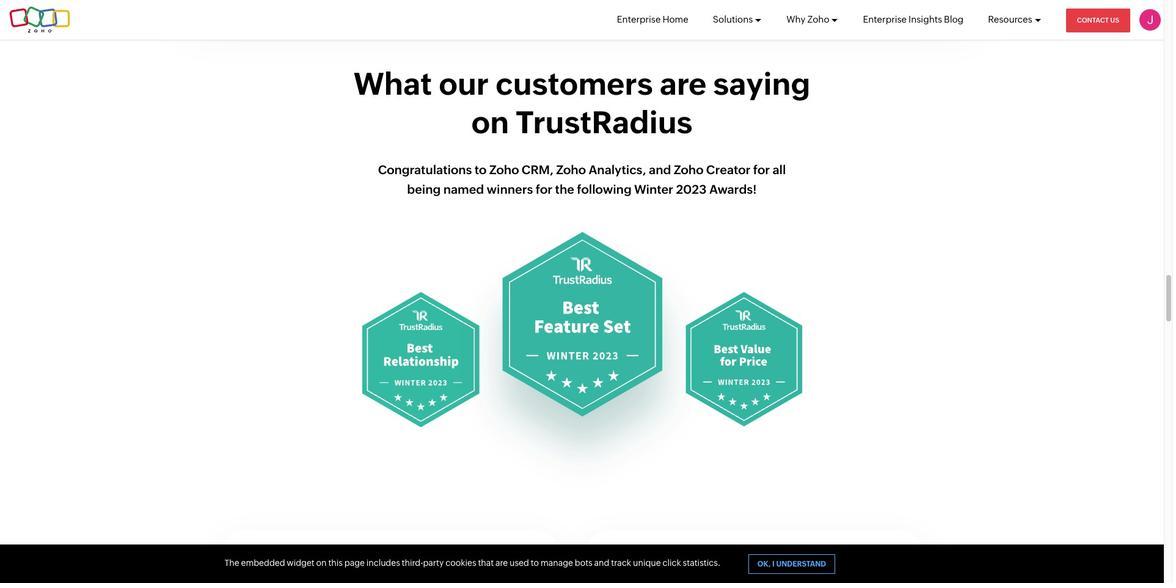 Task type: vqa. For each thing, say whether or not it's contained in the screenshot.
Read associated with Charles
no



Task type: locate. For each thing, give the bounding box(es) containing it.
zoho
[[808, 14, 830, 24], [490, 163, 519, 177], [557, 163, 586, 177], [674, 163, 704, 177], [249, 563, 279, 577]]

crm,
[[522, 163, 554, 177]]

the
[[225, 558, 239, 568]]

1 vertical spatial for
[[536, 182, 553, 196]]

1 vertical spatial on
[[316, 558, 327, 568]]

understand
[[777, 560, 827, 569]]

and right bots
[[595, 558, 610, 568]]

and inside congratulations to zoho crm, zoho analytics, and zoho creator for all being named winners for the following winter 2023 awards!
[[649, 163, 672, 177]]

are
[[660, 67, 707, 102], [496, 558, 508, 568]]

click
[[663, 558, 682, 568]]

0 horizontal spatial to
[[475, 163, 487, 177]]

zoho up the
[[557, 163, 586, 177]]

on left this
[[316, 558, 327, 568]]

zoho up 2023
[[674, 163, 704, 177]]

on
[[472, 105, 509, 140], [316, 558, 327, 568]]

1 vertical spatial and
[[595, 558, 610, 568]]

1 horizontal spatial and
[[649, 163, 672, 177]]

ok, i understand
[[758, 560, 827, 569]]

what
[[354, 67, 432, 102]]

for
[[754, 163, 770, 177], [536, 182, 553, 196]]

congratulations to zoho crm, zoho analytics, and zoho creator for all being named winners for the following winter 2023 awards!
[[378, 163, 787, 196]]

why zoho
[[787, 14, 830, 24]]

to up named
[[475, 163, 487, 177]]

congratulations
[[378, 163, 472, 177]]

1 vertical spatial to
[[531, 558, 539, 568]]

solutions
[[713, 14, 753, 24]]

0 horizontal spatial on
[[316, 558, 327, 568]]

your
[[850, 563, 877, 577]]

0 vertical spatial on
[[472, 105, 509, 140]]

0 vertical spatial for
[[754, 163, 770, 177]]

to
[[475, 163, 487, 177], [531, 558, 539, 568]]

0 vertical spatial are
[[660, 67, 707, 102]]

for left all
[[754, 163, 770, 177]]

our
[[439, 67, 489, 102]]

enterprise left "home"
[[617, 14, 661, 24]]

used
[[510, 558, 529, 568]]

home
[[663, 14, 689, 24]]

resources
[[989, 14, 1033, 24]]

embedded
[[241, 558, 285, 568]]

enterprise
[[617, 14, 661, 24], [864, 14, 907, 24]]

contact us
[[1078, 17, 1120, 24]]

us
[[1111, 17, 1120, 24]]

0 horizontal spatial for
[[536, 182, 553, 196]]

2 enterprise from the left
[[864, 14, 907, 24]]

0 horizontal spatial and
[[595, 558, 610, 568]]

and
[[649, 163, 672, 177], [595, 558, 610, 568]]

customer
[[681, 563, 736, 577]]

1 horizontal spatial enterprise
[[864, 14, 907, 24]]

saying
[[714, 67, 811, 102]]

enterprise home link
[[617, 0, 689, 39]]

cookies
[[446, 558, 477, 568]]

1 horizontal spatial to
[[531, 558, 539, 568]]

enterprise insights blog
[[864, 14, 964, 24]]

this
[[329, 558, 343, 568]]

zoho inside zoho is perfect link
[[249, 563, 279, 577]]

third-
[[402, 558, 423, 568]]

named
[[444, 182, 484, 196]]

the
[[556, 182, 575, 196]]

all
[[773, 163, 787, 177]]

zoho enterprise - trust radius image
[[362, 212, 802, 508]]

party
[[423, 558, 444, 568]]

to right used
[[531, 558, 539, 568]]

that
[[478, 558, 494, 568]]

1 horizontal spatial are
[[660, 67, 707, 102]]

enterprise left insights
[[864, 14, 907, 24]]

0 vertical spatial to
[[475, 163, 487, 177]]

being
[[407, 182, 441, 196]]

zoho left is
[[249, 563, 279, 577]]

includes
[[367, 558, 400, 568]]

and up winter
[[649, 163, 672, 177]]

are inside what our customers are saying on trustradius
[[660, 67, 707, 102]]

business
[[613, 581, 664, 583]]

page
[[345, 558, 365, 568]]

trustradius
[[516, 105, 693, 140]]

for down crm,
[[536, 182, 553, 196]]

with
[[822, 563, 848, 577]]

on down our
[[472, 105, 509, 140]]

the embedded widget on this page includes third-party cookies that are used to manage bots and track unique click statistics.
[[225, 558, 721, 568]]

to inside congratulations to zoho crm, zoho analytics, and zoho creator for all being named winners for the following winter 2023 awards!
[[475, 163, 487, 177]]

customers
[[496, 67, 653, 102]]

bring more customer engagements with your business link
[[613, 561, 894, 583]]

widget
[[287, 558, 315, 568]]

bring more customer engagements with your business
[[613, 563, 877, 583]]

1 vertical spatial are
[[496, 558, 508, 568]]

0 vertical spatial and
[[649, 163, 672, 177]]

1 enterprise from the left
[[617, 14, 661, 24]]

1 horizontal spatial on
[[472, 105, 509, 140]]

zoho enterprise logo image
[[9, 6, 70, 33]]

contact us link
[[1067, 9, 1131, 32]]

awards!
[[710, 182, 757, 196]]

analytics,
[[589, 163, 647, 177]]

0 horizontal spatial enterprise
[[617, 14, 661, 24]]

manage
[[541, 558, 574, 568]]



Task type: describe. For each thing, give the bounding box(es) containing it.
bring
[[613, 563, 644, 577]]

zoho is perfect
[[249, 563, 335, 577]]

is
[[281, 563, 291, 577]]

zoho right "why"
[[808, 14, 830, 24]]

why
[[787, 14, 806, 24]]

engagements
[[739, 563, 820, 577]]

i
[[773, 560, 775, 569]]

bots
[[575, 558, 593, 568]]

2023
[[676, 182, 707, 196]]

on inside what our customers are saying on trustradius
[[472, 105, 509, 140]]

enterprise for enterprise home
[[617, 14, 661, 24]]

1 horizontal spatial for
[[754, 163, 770, 177]]

enterprise insights blog link
[[864, 0, 964, 39]]

statistics.
[[683, 558, 721, 568]]

ok,
[[758, 560, 771, 569]]

track
[[612, 558, 632, 568]]

insights
[[909, 14, 943, 24]]

zoho is perfect link
[[249, 561, 335, 579]]

james peterson image
[[1140, 9, 1162, 31]]

more
[[647, 563, 678, 577]]

what our customers are saying on trustradius
[[354, 67, 811, 140]]

following
[[577, 182, 632, 196]]

winners
[[487, 182, 533, 196]]

blog
[[945, 14, 964, 24]]

contact
[[1078, 17, 1110, 24]]

enterprise home
[[617, 14, 689, 24]]

creator
[[707, 163, 751, 177]]

winter
[[635, 182, 674, 196]]

perfect
[[293, 563, 335, 577]]

enterprise for enterprise insights blog
[[864, 14, 907, 24]]

unique
[[633, 558, 661, 568]]

0 horizontal spatial are
[[496, 558, 508, 568]]

zoho up winners
[[490, 163, 519, 177]]



